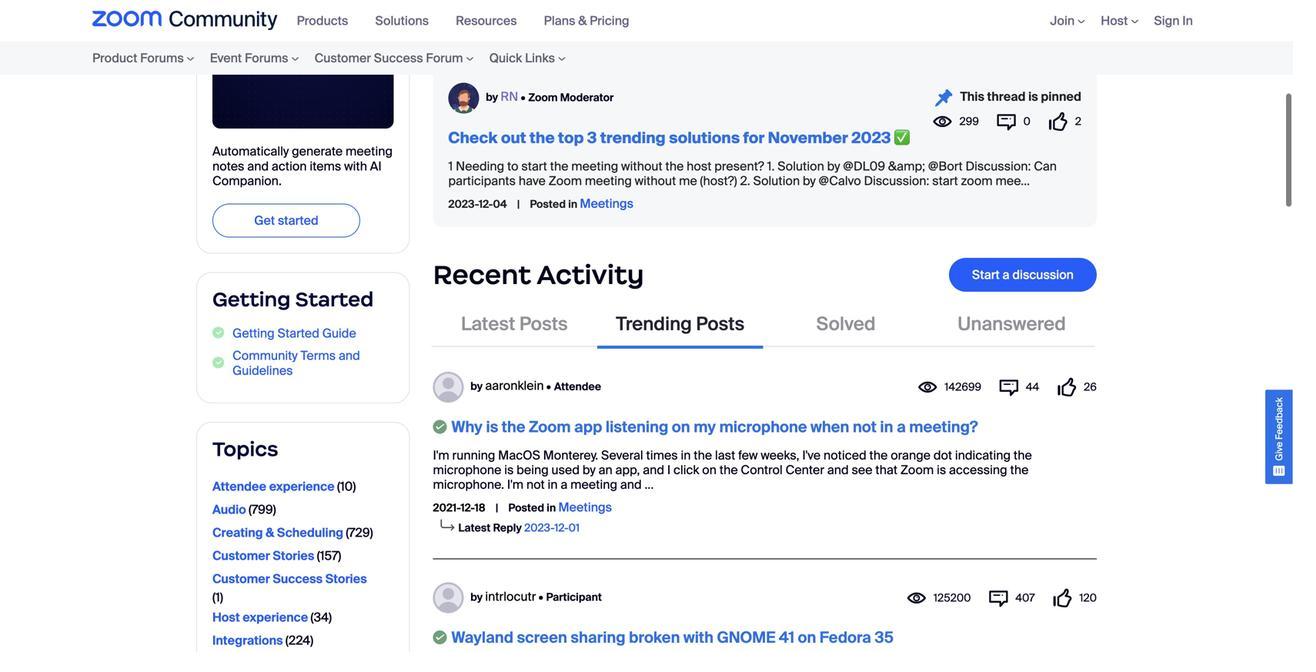 Task type: describe. For each thing, give the bounding box(es) containing it.
12- for 2023-12-04 | posted in meetings
[[479, 197, 493, 211]]

product forums
[[92, 50, 184, 66]]

why
[[452, 417, 483, 437]]

&amp;
[[889, 158, 926, 174]]

in up orange
[[881, 417, 894, 437]]

pinned
[[1042, 89, 1082, 105]]

and inside automatically generate meeting notes and action items with ai companion.
[[247, 158, 269, 174]]

and inside the getting started guide community terms and guidelines
[[339, 348, 360, 364]]

posts for trending posts
[[697, 312, 745, 336]]

meetings for 2023-12-04 | posted in meetings
[[580, 195, 634, 212]]

app
[[575, 417, 603, 437]]

zoom inside by rn • zoom moderator
[[529, 90, 558, 104]]

top
[[558, 128, 584, 148]]

0 vertical spatial latest
[[461, 312, 516, 336]]

weeks,
[[761, 447, 800, 463]]

34
[[314, 610, 329, 626]]

by left @dl09
[[828, 158, 841, 174]]

& inside 'attendee experience 10 audio 799 creating & scheduling 729 customer stories 157 customer success stories 1 host experience 34 integrations 224'
[[266, 525, 274, 541]]

by intrlocutr • participant
[[471, 589, 602, 605]]

generate
[[292, 143, 343, 159]]

creating
[[213, 525, 263, 541]]

729
[[349, 525, 370, 541]]

04
[[493, 197, 507, 211]]

start
[[973, 267, 1000, 283]]

by left @calvo
[[803, 173, 816, 189]]

microphone inside i'm running macos monterey. several times in the last few weeks, i've noticed the orange dot indicating the microphone is being used by an app, and i click on the control center and see that zoom is accessing the microphone. i'm not in a meeting and ...
[[433, 462, 502, 478]]

157
[[320, 548, 338, 564]]

me
[[679, 173, 698, 189]]

meetings link for rn
[[580, 195, 634, 212]]

mee...
[[996, 173, 1031, 189]]

in right i
[[681, 447, 691, 463]]

click
[[674, 462, 700, 478]]

meeting inside automatically generate meeting notes and action items with ai companion.
[[346, 143, 393, 159]]

community
[[233, 348, 298, 364]]

zoom
[[962, 173, 993, 189]]

audio link
[[213, 499, 246, 521]]

automatically generate meeting notes and action items with ai companion.
[[213, 143, 393, 189]]

solution right 2.
[[754, 173, 800, 189]]

customer stories link
[[213, 545, 315, 567]]

is up "0"
[[1029, 89, 1039, 105]]

fedora
[[820, 628, 872, 648]]

this
[[961, 89, 985, 105]]

2023- inside 2021-12-18 | posted in meetings latest reply 2023-12-01
[[525, 521, 555, 535]]

0 horizontal spatial start
[[522, 158, 547, 174]]

is left being in the left of the page
[[505, 462, 514, 478]]

2023
[[852, 128, 892, 148]]

1 inside 'attendee experience 10 audio 799 creating & scheduling 729 customer stories 157 customer success stories 1 host experience 34 integrations 224'
[[216, 590, 220, 606]]

why is the zoom app listening on my microphone when not in a meeting?
[[452, 417, 979, 437]]

topics heading
[[213, 437, 394, 462]]

299
[[960, 114, 980, 129]]

list containing attendee experience
[[213, 476, 394, 652]]

0
[[1024, 114, 1031, 129]]

meetings for 2021-12-18 | posted in meetings latest reply 2023-12-01
[[559, 499, 612, 516]]

and left i
[[643, 462, 665, 478]]

the right out
[[530, 128, 555, 148]]

guidelines
[[233, 363, 293, 379]]

2023- inside 2023-12-04 | posted in meetings
[[449, 197, 479, 211]]

sharing
[[571, 628, 626, 648]]

companion.
[[213, 173, 282, 189]]

125200
[[934, 591, 972, 605]]

is right why
[[486, 417, 499, 437]]

on inside i'm running macos monterey. several times in the last few weeks, i've noticed the orange dot indicating the microphone is being used by an app, and i click on the control center and see that zoom is accessing the microphone. i'm not in a meeting and ...
[[703, 462, 717, 478]]

attendee experience link
[[213, 476, 335, 497]]

is right orange
[[937, 462, 947, 478]]

trending
[[616, 312, 692, 336]]

product
[[92, 50, 137, 66]]

plans
[[544, 13, 576, 29]]

the right indicating on the right
[[1014, 447, 1033, 463]]

accessing
[[950, 462, 1008, 478]]

1 horizontal spatial start
[[933, 173, 959, 189]]

3
[[587, 128, 597, 148]]

1 horizontal spatial discussion:
[[966, 158, 1032, 174]]

1 vertical spatial experience
[[243, 610, 308, 626]]

attendee inside by aaronklein • attendee
[[554, 379, 602, 394]]

posts for latest posts
[[520, 312, 568, 336]]

forums for event forums
[[245, 50, 288, 66]]

without left me
[[635, 173, 676, 189]]

aaronklein image
[[433, 372, 464, 403]]

41
[[779, 628, 795, 648]]

1 vertical spatial a
[[897, 417, 906, 437]]

this thread is pinned
[[961, 89, 1082, 105]]

the left the few
[[720, 462, 738, 478]]

items
[[310, 158, 341, 174]]

participant
[[547, 590, 602, 605]]

an
[[599, 462, 613, 478]]

get started link
[[213, 204, 360, 238]]

product forums link
[[92, 42, 202, 75]]

and left ...
[[621, 477, 642, 493]]

audio
[[213, 502, 246, 518]]

control
[[741, 462, 783, 478]]

0 vertical spatial experience
[[269, 479, 335, 495]]

started for getting started guide community terms and guidelines
[[278, 325, 320, 342]]

get started
[[254, 213, 319, 229]]

resources link
[[456, 13, 529, 29]]

2021-
[[433, 501, 461, 515]]

orange
[[891, 447, 931, 463]]

posted for 2023-12-04 | posted in meetings
[[530, 197, 566, 211]]

attendee experience 10 audio 799 creating & scheduling 729 customer stories 157 customer success stories 1 host experience 34 integrations 224
[[213, 479, 370, 649]]

november
[[768, 128, 849, 148]]

by inside by aaronklein • attendee
[[471, 379, 483, 394]]

getting started guide link
[[233, 325, 356, 342]]

1 vertical spatial customer
[[213, 548, 270, 564]]

2021-12-18 | posted in meetings latest reply 2023-12-01
[[433, 499, 612, 535]]

menu bar for get started
[[62, 42, 605, 75]]

2 vertical spatial customer
[[213, 571, 270, 587]]

0 vertical spatial &
[[579, 13, 587, 29]]

broken
[[629, 628, 680, 648]]

by inside by intrlocutr • participant
[[471, 590, 483, 605]]

recent
[[433, 258, 531, 291]]

i'm running macos monterey. several times in the last few weeks, i've noticed the orange dot indicating the microphone is being used by an app, and i click on the control center and see that zoom is accessing the microphone. i'm not in a meeting and ...
[[433, 447, 1033, 493]]

the down top
[[550, 158, 569, 174]]

event
[[210, 50, 242, 66]]

sign in
[[1155, 13, 1194, 29]]

without down trending at the top of page
[[622, 158, 663, 174]]

dot
[[934, 447, 953, 463]]

in
[[1183, 13, 1194, 29]]

join
[[1051, 13, 1075, 29]]

• for aaronklein
[[547, 379, 551, 394]]

host link
[[1101, 13, 1139, 29]]

sign in link
[[1155, 13, 1194, 29]]

started
[[278, 213, 319, 229]]

rn
[[501, 89, 519, 105]]

✅
[[895, 128, 910, 148]]

getting started
[[213, 287, 374, 312]]

2 vertical spatial 12-
[[555, 521, 569, 535]]

aaronklein link
[[485, 378, 544, 394]]

by inside i'm running macos monterey. several times in the last few weeks, i've noticed the orange dot indicating the microphone is being used by an app, and i click on the control center and see that zoom is accessing the microphone. i'm not in a meeting and ...
[[583, 462, 596, 478]]

aaronklein
[[485, 378, 544, 394]]

and left the see
[[828, 462, 849, 478]]

18
[[475, 501, 486, 515]]

unanswered
[[958, 312, 1067, 336]]

rn image
[[449, 83, 479, 114]]

pinned posts
[[433, 16, 635, 54]]

running
[[453, 447, 496, 463]]

check
[[449, 128, 498, 148]]

posted for 2021-12-18 | posted in meetings latest reply 2023-12-01
[[509, 501, 545, 515]]

solution down november
[[778, 158, 825, 174]]

1 vertical spatial stories
[[326, 571, 367, 587]]

notes
[[213, 158, 245, 174]]

start a discussion link
[[950, 258, 1097, 292]]

sign
[[1155, 13, 1180, 29]]

in down monterey.
[[548, 477, 558, 493]]

meetings link for aaronklein
[[559, 499, 612, 516]]

guide
[[322, 325, 356, 342]]

posts for pinned posts
[[547, 16, 635, 54]]

menu bar containing join
[[1028, 0, 1201, 42]]

| for 2021-12-18 | posted in meetings latest reply 2023-12-01
[[496, 501, 499, 515]]

recent activity
[[433, 258, 645, 291]]



Task type: vqa. For each thing, say whether or not it's contained in the screenshot.
299
yes



Task type: locate. For each thing, give the bounding box(es) containing it.
with right broken
[[684, 628, 714, 648]]

customer success stories link
[[213, 568, 367, 590]]

2 horizontal spatial a
[[1003, 267, 1010, 283]]

started inside the getting started guide community terms and guidelines
[[278, 325, 320, 342]]

0 vertical spatial a
[[1003, 267, 1010, 283]]

forums for product forums
[[140, 50, 184, 66]]

community.title image
[[92, 11, 278, 31]]

2 horizontal spatial on
[[798, 628, 817, 648]]

0 horizontal spatial host
[[213, 610, 240, 626]]

0 vertical spatial 2023-
[[449, 197, 479, 211]]

forum
[[426, 50, 463, 66]]

• right aaronklein
[[547, 379, 551, 394]]

& right 'plans'
[[579, 13, 587, 29]]

zoom right have
[[549, 173, 582, 189]]

few
[[739, 447, 758, 463]]

meetings link
[[580, 195, 634, 212], [559, 499, 612, 516]]

2023-12-01 link
[[525, 521, 580, 535]]

| for 2023-12-04 | posted in meetings
[[517, 197, 520, 211]]

attendee up the audio
[[213, 479, 267, 495]]

1 vertical spatial success
[[273, 571, 323, 587]]

| right 18
[[496, 501, 499, 515]]

1 horizontal spatial •
[[539, 590, 544, 605]]

0 vertical spatial stories
[[273, 548, 315, 564]]

0 vertical spatial i'm
[[433, 447, 450, 463]]

1 vertical spatial attendee
[[213, 479, 267, 495]]

and down guide
[[339, 348, 360, 364]]

1 horizontal spatial host
[[1101, 13, 1129, 29]]

with left ai
[[344, 158, 367, 174]]

started for getting started
[[295, 287, 374, 312]]

0 horizontal spatial microphone
[[433, 462, 502, 478]]

automatically
[[213, 143, 289, 159]]

getting for getting started
[[213, 287, 291, 312]]

posted up reply
[[509, 501, 545, 515]]

0 horizontal spatial 2023-
[[449, 197, 479, 211]]

start right to
[[522, 158, 547, 174]]

success down 157
[[273, 571, 323, 587]]

1 vertical spatial not
[[527, 477, 545, 493]]

action
[[272, 158, 307, 174]]

meeting
[[346, 143, 393, 159], [572, 158, 619, 174], [585, 173, 632, 189], [571, 477, 618, 493]]

1 vertical spatial &
[[266, 525, 274, 541]]

host inside 'attendee experience 10 audio 799 creating & scheduling 729 customer stories 157 customer success stories 1 host experience 34 integrations 224'
[[213, 610, 240, 626]]

1 horizontal spatial not
[[853, 417, 877, 437]]

a
[[1003, 267, 1010, 283], [897, 417, 906, 437], [561, 477, 568, 493]]

1.
[[768, 158, 775, 174]]

a inside i'm running macos monterey. several times in the last few weeks, i've noticed the orange dot indicating the microphone is being used by an app, and i click on the control center and see that zoom is accessing the microphone. i'm not in a meeting and ...
[[561, 477, 568, 493]]

by inside by rn • zoom moderator
[[486, 90, 498, 104]]

the left last
[[694, 447, 713, 463]]

latest down "recent"
[[461, 312, 516, 336]]

macos
[[498, 447, 541, 463]]

forums right "event" at left
[[245, 50, 288, 66]]

in inside 2021-12-18 | posted in meetings latest reply 2023-12-01
[[547, 501, 556, 515]]

2 vertical spatial •
[[539, 590, 544, 605]]

12- for 2021-12-18 | posted in meetings latest reply 2023-12-01
[[461, 501, 475, 515]]

wayland screen sharing broken with gnome 41 on fedora 35
[[452, 628, 894, 648]]

2 vertical spatial a
[[561, 477, 568, 493]]

meetings down 3
[[580, 195, 634, 212]]

1 vertical spatial |
[[496, 501, 499, 515]]

getting started heading
[[213, 287, 394, 312]]

1 vertical spatial meetings link
[[559, 499, 612, 516]]

quick
[[490, 50, 522, 66]]

on left the my
[[672, 417, 691, 437]]

menu bar
[[289, 0, 649, 42], [1028, 0, 1201, 42], [62, 42, 605, 75]]

0 vertical spatial started
[[295, 287, 374, 312]]

0 vertical spatial |
[[517, 197, 520, 211]]

224
[[289, 633, 310, 649]]

getting up community
[[233, 325, 275, 342]]

with
[[344, 158, 367, 174], [684, 628, 714, 648]]

1 forums from the left
[[140, 50, 184, 66]]

1 vertical spatial 2023-
[[525, 521, 555, 535]]

success
[[374, 50, 423, 66], [273, 571, 323, 587]]

12- inside 2023-12-04 | posted in meetings
[[479, 197, 493, 211]]

1 vertical spatial latest
[[459, 521, 491, 535]]

host up integrations
[[213, 610, 240, 626]]

2 forums from the left
[[245, 50, 288, 66]]

1 horizontal spatial with
[[684, 628, 714, 648]]

0 horizontal spatial i'm
[[433, 447, 450, 463]]

my
[[694, 417, 716, 437]]

indicating
[[956, 447, 1011, 463]]

2023-12-04 | posted in meetings
[[449, 195, 634, 212]]

getting up 'getting started guide' link
[[213, 287, 291, 312]]

gnome
[[717, 628, 776, 648]]

0 vertical spatial not
[[853, 417, 877, 437]]

intrlocutr image
[[433, 583, 464, 614]]

1 vertical spatial 12-
[[461, 501, 475, 515]]

1 horizontal spatial 12-
[[479, 197, 493, 211]]

screen
[[517, 628, 568, 648]]

solutions
[[669, 128, 740, 148]]

posted inside 2023-12-04 | posted in meetings
[[530, 197, 566, 211]]

a right start
[[1003, 267, 1010, 283]]

customer inside customer success forum link
[[315, 50, 371, 66]]

and right notes
[[247, 158, 269, 174]]

i'm left running
[[433, 447, 450, 463]]

last
[[715, 447, 736, 463]]

noticed
[[824, 447, 867, 463]]

1 up the host experience link
[[216, 590, 220, 606]]

0 horizontal spatial a
[[561, 477, 568, 493]]

meetings
[[580, 195, 634, 212], [559, 499, 612, 516]]

success down solutions
[[374, 50, 423, 66]]

on
[[672, 417, 691, 437], [703, 462, 717, 478], [798, 628, 817, 648]]

experience down topics heading
[[269, 479, 335, 495]]

zoom inside i'm running macos monterey. several times in the last few weeks, i've noticed the orange dot indicating the microphone is being used by an app, and i click on the control center and see that zoom is accessing the microphone. i'm not in a meeting and ...
[[901, 462, 934, 478]]

1 horizontal spatial microphone
[[720, 417, 808, 437]]

discussion
[[1013, 267, 1074, 283]]

host right join link
[[1101, 13, 1129, 29]]

2 vertical spatial on
[[798, 628, 817, 648]]

0 vertical spatial meetings
[[580, 195, 634, 212]]

120
[[1080, 591, 1097, 605]]

• for rn
[[521, 90, 526, 104]]

creating & scheduling link
[[213, 522, 344, 544]]

get
[[254, 213, 275, 229]]

& up "customer stories" link in the bottom left of the page
[[266, 525, 274, 541]]

• right intrlocutr
[[539, 590, 544, 605]]

by left an
[[583, 462, 596, 478]]

2
[[1076, 114, 1082, 129]]

stories up customer success stories link
[[273, 548, 315, 564]]

trending
[[601, 128, 666, 148]]

1 inside '1 needing to start the meeting without the host present? 1. solution by @dl09 &amp; @bort discussion: can participants have zoom meeting without me (host?) 2. solution by @calvo discussion: start zoom mee...'
[[449, 158, 453, 174]]

| right 04
[[517, 197, 520, 211]]

| inside 2021-12-18 | posted in meetings latest reply 2023-12-01
[[496, 501, 499, 515]]

a down monterey.
[[561, 477, 568, 493]]

12- down microphone.
[[461, 501, 475, 515]]

activity
[[537, 258, 645, 291]]

zoom right rn at the left
[[529, 90, 558, 104]]

1 vertical spatial posted
[[509, 501, 545, 515]]

1 horizontal spatial a
[[897, 417, 906, 437]]

35
[[875, 628, 894, 648]]

attendee up app
[[554, 379, 602, 394]]

1 vertical spatial on
[[703, 462, 717, 478]]

0 vertical spatial posted
[[530, 197, 566, 211]]

zoom up monterey.
[[529, 417, 571, 437]]

pricing
[[590, 13, 630, 29]]

1 horizontal spatial success
[[374, 50, 423, 66]]

not inside i'm running macos monterey. several times in the last few weeks, i've noticed the orange dot indicating the microphone is being used by an app, and i click on the control center and see that zoom is accessing the microphone. i'm not in a meeting and ...
[[527, 477, 545, 493]]

posted
[[530, 197, 566, 211], [509, 501, 545, 515]]

can
[[1035, 158, 1057, 174]]

1 vertical spatial started
[[278, 325, 320, 342]]

1 vertical spatial getting
[[233, 325, 275, 342]]

posted inside 2021-12-18 | posted in meetings latest reply 2023-12-01
[[509, 501, 545, 515]]

menu bar containing product forums
[[62, 42, 605, 75]]

solutions
[[375, 13, 429, 29]]

&
[[579, 13, 587, 29], [266, 525, 274, 541]]

join link
[[1051, 13, 1086, 29]]

1 vertical spatial •
[[547, 379, 551, 394]]

started up the terms
[[278, 325, 320, 342]]

reply
[[493, 521, 522, 535]]

0 horizontal spatial stories
[[273, 548, 315, 564]]

1 horizontal spatial 1
[[449, 158, 453, 174]]

1 horizontal spatial &
[[579, 13, 587, 29]]

meetings link down 3
[[580, 195, 634, 212]]

0 vertical spatial host
[[1101, 13, 1129, 29]]

stories
[[273, 548, 315, 564], [326, 571, 367, 587]]

0 horizontal spatial 12-
[[461, 501, 475, 515]]

to
[[508, 158, 519, 174]]

customer down products link
[[315, 50, 371, 66]]

2023- right reply
[[525, 521, 555, 535]]

attendee
[[554, 379, 602, 394], [213, 479, 267, 495]]

without
[[622, 158, 663, 174], [635, 173, 676, 189]]

1 horizontal spatial |
[[517, 197, 520, 211]]

list
[[213, 476, 394, 652]]

discussion: left can at the right of page
[[966, 158, 1032, 174]]

2 horizontal spatial 12-
[[555, 521, 569, 535]]

a up orange
[[897, 417, 906, 437]]

the up macos
[[502, 417, 526, 437]]

0 horizontal spatial forums
[[140, 50, 184, 66]]

host experience link
[[213, 607, 308, 629]]

microphone up the few
[[720, 417, 808, 437]]

1 vertical spatial 1
[[216, 590, 220, 606]]

• right "rn" link
[[521, 90, 526, 104]]

integrations
[[213, 633, 283, 649]]

0 vertical spatial getting
[[213, 287, 291, 312]]

0 horizontal spatial on
[[672, 417, 691, 437]]

• inside by rn • zoom moderator
[[521, 90, 526, 104]]

12-
[[479, 197, 493, 211], [461, 501, 475, 515], [555, 521, 569, 535]]

i'm down macos
[[507, 477, 524, 493]]

0 horizontal spatial with
[[344, 158, 367, 174]]

in up 2023-12-01 link
[[547, 501, 556, 515]]

0 vertical spatial customer
[[315, 50, 371, 66]]

by left "rn" link
[[486, 90, 498, 104]]

not
[[853, 417, 877, 437], [527, 477, 545, 493]]

0 vertical spatial •
[[521, 90, 526, 104]]

0 horizontal spatial •
[[521, 90, 526, 104]]

getting for getting started guide community terms and guidelines
[[233, 325, 275, 342]]

experience up the 224
[[243, 610, 308, 626]]

latest down 18
[[459, 521, 491, 535]]

by right aaronklein icon
[[471, 379, 483, 394]]

discussion: down ✅
[[864, 173, 930, 189]]

1 vertical spatial microphone
[[433, 462, 502, 478]]

by right intrlocutr icon
[[471, 590, 483, 605]]

0 vertical spatial 1
[[449, 158, 453, 174]]

@calvo
[[819, 173, 862, 189]]

posted down have
[[530, 197, 566, 211]]

wayland
[[452, 628, 514, 648]]

success inside 'attendee experience 10 audio 799 creating & scheduling 729 customer stories 157 customer success stories 1 host experience 34 integrations 224'
[[273, 571, 323, 587]]

getting
[[213, 287, 291, 312], [233, 325, 275, 342]]

intrlocutr link
[[485, 589, 536, 605]]

10
[[340, 479, 353, 495]]

2023-
[[449, 197, 479, 211], [525, 521, 555, 535]]

2023- down participants
[[449, 197, 479, 211]]

0 horizontal spatial |
[[496, 501, 499, 515]]

started up guide
[[295, 287, 374, 312]]

menu bar containing products
[[289, 0, 649, 42]]

in down top
[[569, 197, 578, 211]]

26
[[1085, 380, 1097, 394]]

1 left needing
[[449, 158, 453, 174]]

0 vertical spatial attendee
[[554, 379, 602, 394]]

start a discussion
[[973, 267, 1074, 283]]

event forums link
[[202, 42, 307, 75]]

event forums
[[210, 50, 288, 66]]

0 vertical spatial with
[[344, 158, 367, 174]]

menu bar for customer success forum
[[289, 0, 649, 42]]

| inside 2023-12-04 | posted in meetings
[[517, 197, 520, 211]]

start left zoom
[[933, 173, 959, 189]]

2 horizontal spatial •
[[547, 379, 551, 394]]

customer down "customer stories" link in the bottom left of the page
[[213, 571, 270, 587]]

on right click
[[703, 462, 717, 478]]

the left host
[[666, 158, 684, 174]]

forums down 'community.title' image
[[140, 50, 184, 66]]

host
[[687, 158, 712, 174]]

1 horizontal spatial attendee
[[554, 379, 602, 394]]

meetings inside 2021-12-18 | posted in meetings latest reply 2023-12-01
[[559, 499, 612, 516]]

on right the 41
[[798, 628, 817, 648]]

12- down participants
[[479, 197, 493, 211]]

0 vertical spatial meetings link
[[580, 195, 634, 212]]

1 horizontal spatial on
[[703, 462, 717, 478]]

1 horizontal spatial forums
[[245, 50, 288, 66]]

when
[[811, 417, 850, 437]]

quick links
[[490, 50, 555, 66]]

latest inside 2021-12-18 | posted in meetings latest reply 2023-12-01
[[459, 521, 491, 535]]

the left orange
[[870, 447, 888, 463]]

meetings up 01
[[559, 499, 612, 516]]

...
[[645, 477, 654, 493]]

0 horizontal spatial not
[[527, 477, 545, 493]]

(host?)
[[701, 173, 738, 189]]

not left 'used'
[[527, 477, 545, 493]]

0 vertical spatial on
[[672, 417, 691, 437]]

attendee inside 'attendee experience 10 audio 799 creating & scheduling 729 customer stories 157 customer success stories 1 host experience 34 integrations 224'
[[213, 479, 267, 495]]

0 vertical spatial 12-
[[479, 197, 493, 211]]

meetings link up 01
[[559, 499, 612, 516]]

microphone up 18
[[433, 462, 502, 478]]

• inside by aaronklein • attendee
[[547, 379, 551, 394]]

0 vertical spatial success
[[374, 50, 423, 66]]

customer down creating at the bottom left of the page
[[213, 548, 270, 564]]

1 horizontal spatial i'm
[[507, 477, 524, 493]]

a inside start a discussion link
[[1003, 267, 1010, 283]]

is
[[1029, 89, 1039, 105], [486, 417, 499, 437], [505, 462, 514, 478], [937, 462, 947, 478]]

meeting inside i'm running macos monterey. several times in the last few weeks, i've noticed the orange dot indicating the microphone is being used by an app, and i click on the control center and see that zoom is accessing the microphone. i'm not in a meeting and ...
[[571, 477, 618, 493]]

meeting?
[[910, 417, 979, 437]]

app,
[[616, 462, 640, 478]]

0 horizontal spatial discussion:
[[864, 173, 930, 189]]

0 horizontal spatial attendee
[[213, 479, 267, 495]]

1 vertical spatial i'm
[[507, 477, 524, 493]]

zoom inside '1 needing to start the meeting without the host present? 1. solution by @dl09 &amp; @bort discussion: can participants have zoom meeting without me (host?) 2. solution by @calvo discussion: start zoom mee...'
[[549, 173, 582, 189]]

host
[[1101, 13, 1129, 29], [213, 610, 240, 626]]

quick links link
[[482, 42, 574, 75]]

1 vertical spatial host
[[213, 610, 240, 626]]

the right accessing in the right of the page
[[1011, 462, 1029, 478]]

0 horizontal spatial &
[[266, 525, 274, 541]]

wayland screen sharing broken with gnome 41 on fedora 35 link
[[452, 628, 894, 648]]

0 vertical spatial microphone
[[720, 417, 808, 437]]

• for intrlocutr
[[539, 590, 544, 605]]

in inside 2023-12-04 | posted in meetings
[[569, 197, 578, 211]]

stories down 157
[[326, 571, 367, 587]]

• inside by intrlocutr • participant
[[539, 590, 544, 605]]

1 horizontal spatial 2023-
[[525, 521, 555, 535]]

0 horizontal spatial 1
[[216, 590, 220, 606]]

with inside automatically generate meeting notes and action items with ai companion.
[[344, 158, 367, 174]]

center
[[786, 462, 825, 478]]

1 horizontal spatial stories
[[326, 571, 367, 587]]

for
[[744, 128, 765, 148]]

0 horizontal spatial success
[[273, 571, 323, 587]]

in
[[569, 197, 578, 211], [881, 417, 894, 437], [681, 447, 691, 463], [548, 477, 558, 493], [547, 501, 556, 515]]

zoom right that at the bottom right of page
[[901, 462, 934, 478]]

not up noticed in the bottom of the page
[[853, 417, 877, 437]]

why is the zoom app listening on my microphone when not in a meeting? link
[[452, 417, 979, 437]]

1 vertical spatial meetings
[[559, 499, 612, 516]]

getting inside the getting started guide community terms and guidelines
[[233, 325, 275, 342]]

1 vertical spatial with
[[684, 628, 714, 648]]

12- right reply
[[555, 521, 569, 535]]

i
[[668, 462, 671, 478]]



